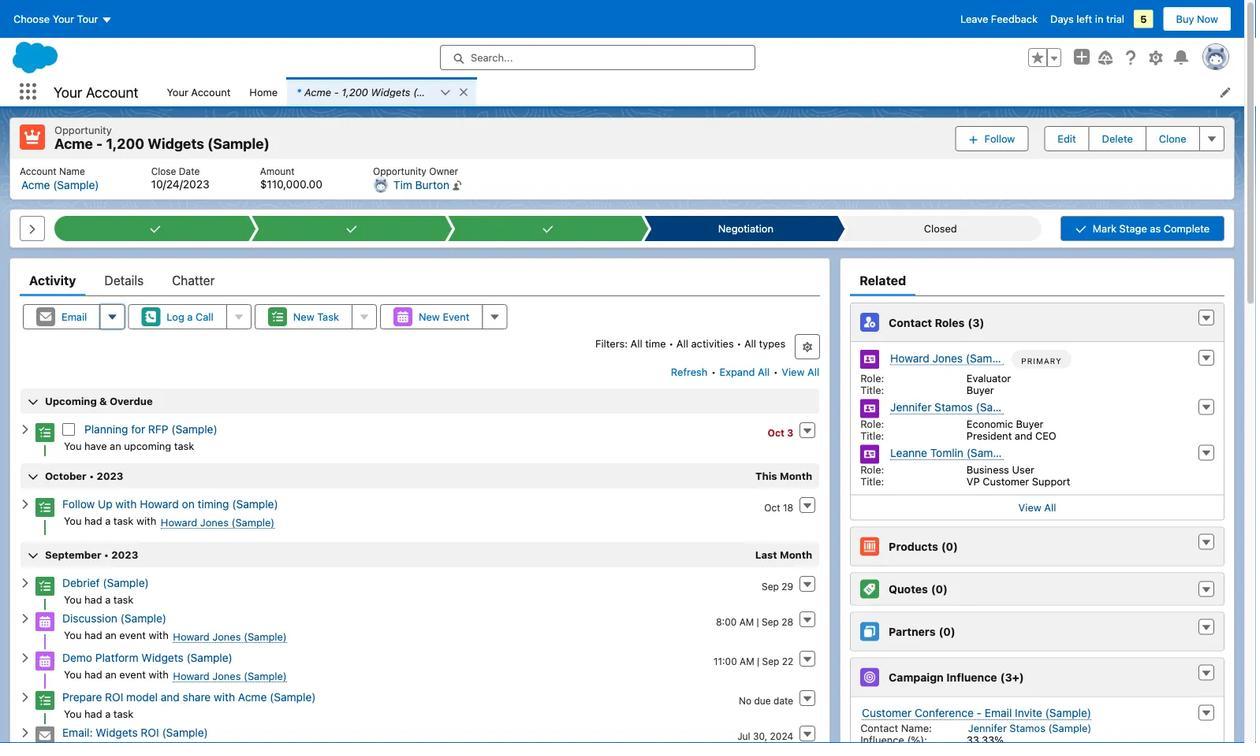Task type: describe. For each thing, give the bounding box(es) containing it.
1 horizontal spatial roi
[[141, 727, 159, 740]]

on
[[182, 498, 195, 511]]

buy now button
[[1163, 6, 1232, 32]]

4 you from the top
[[64, 630, 82, 641]]

products element
[[851, 527, 1225, 567]]

business user
[[967, 464, 1035, 476]]

2023 for september  •  2023
[[111, 550, 138, 561]]

1 vertical spatial view all link
[[851, 495, 1224, 520]]

details
[[105, 273, 144, 288]]

complete
[[1164, 223, 1210, 235]]

debrief
[[62, 577, 100, 590]]

text default image inside partners element
[[1202, 623, 1213, 634]]

account inside 'account name acme (sample)'
[[20, 166, 57, 177]]

&
[[99, 396, 107, 407]]

task up email: widgets roi (sample) link
[[114, 708, 134, 720]]

choose
[[13, 13, 50, 25]]

left
[[1077, 13, 1093, 25]]

negotiation link
[[652, 216, 838, 241]]

• left expand
[[712, 366, 716, 378]]

activities
[[692, 338, 734, 350]]

event for (sample)
[[119, 630, 146, 641]]

view all
[[1019, 502, 1057, 514]]

29
[[782, 581, 794, 593]]

email: widgets roi (sample) link
[[62, 727, 208, 740]]

edit
[[1058, 133, 1077, 145]]

task image for no due date
[[36, 692, 54, 711]]

opportunity for acme
[[54, 124, 112, 136]]

1 sep from the top
[[762, 581, 779, 593]]

jul
[[738, 731, 751, 742]]

• right october
[[89, 471, 94, 482]]

influence
[[947, 672, 998, 685]]

widgets inside opportunity acme - 1,200 widgets (sample)
[[148, 135, 204, 152]]

details link
[[105, 265, 144, 297]]

path options list box
[[54, 216, 1042, 241]]

tour
[[77, 13, 98, 25]]

no
[[739, 696, 752, 707]]

jennifer inside contact roles element
[[891, 401, 932, 414]]

0 horizontal spatial view
[[782, 366, 805, 378]]

• up debrief (sample)
[[104, 550, 109, 561]]

vp
[[967, 476, 980, 488]]

primary
[[1022, 357, 1063, 366]]

- inside customer conference - email invite (sample) link
[[977, 707, 982, 720]]

expand
[[720, 366, 755, 378]]

22
[[782, 656, 794, 667]]

all right time
[[677, 338, 689, 350]]

clone
[[1160, 133, 1187, 145]]

oct 3
[[768, 428, 794, 439]]

all right expand
[[758, 366, 770, 378]]

task up "discussion (sample)"
[[114, 594, 134, 606]]

refresh button
[[671, 360, 709, 385]]

overdue
[[110, 396, 153, 407]]

contact roles element
[[851, 303, 1225, 521]]

event image for demo
[[36, 653, 54, 672]]

(3+)
[[1001, 672, 1025, 685]]

demo
[[62, 652, 92, 665]]

stamos for jennifer stamos (sample) link in the campaign influence element
[[1010, 723, 1046, 735]]

customer inside contact roles element
[[983, 476, 1030, 488]]

2 had from the top
[[84, 594, 102, 606]]

$110,000.00
[[260, 178, 323, 191]]

close
[[151, 166, 176, 177]]

| for demo platform widgets (sample)
[[757, 656, 760, 667]]

support
[[1033, 476, 1071, 488]]

trial
[[1107, 13, 1125, 25]]

economic
[[967, 419, 1014, 430]]

products (0)
[[889, 541, 959, 554]]

(0) for partners (0)
[[939, 626, 956, 639]]

18
[[783, 503, 794, 514]]

choose your tour button
[[13, 6, 113, 32]]

follow up with howard on timing (sample)
[[62, 498, 278, 511]]

task image for oct 3
[[36, 424, 54, 443]]

11:00
[[714, 656, 737, 667]]

prepare roi model and share with acme (sample)
[[62, 692, 316, 705]]

1 title: from the top
[[861, 385, 885, 396]]

due
[[755, 696, 771, 707]]

acme inside list item
[[305, 86, 331, 98]]

1 horizontal spatial buyer
[[1017, 419, 1044, 430]]

user
[[1013, 464, 1035, 476]]

expand all button
[[719, 360, 771, 385]]

amount
[[260, 166, 295, 177]]

(sample) inside opportunity acme - 1,200 widgets (sample)
[[208, 135, 270, 152]]

howard jones (sample)
[[891, 352, 1012, 365]]

name:
[[902, 723, 932, 735]]

opportunity image
[[20, 125, 45, 150]]

30,
[[753, 731, 768, 742]]

am for discussion (sample)
[[740, 617, 754, 628]]

text default image inside products element
[[1202, 538, 1213, 549]]

a inside you had a task with howard jones (sample)
[[105, 515, 111, 527]]

edit button
[[1045, 126, 1090, 151]]

roles
[[935, 316, 965, 329]]

negotiation
[[719, 223, 774, 235]]

leave feedback
[[961, 13, 1038, 25]]

new task button
[[255, 305, 353, 330]]

howard for 8:00 am | sep 28
[[173, 631, 210, 643]]

vp customer support
[[967, 476, 1071, 488]]

task inside you had a task with howard jones (sample)
[[114, 515, 134, 527]]

2023 for october  •  2023
[[97, 471, 123, 482]]

tim burton link
[[394, 179, 450, 193]]

with right "up"
[[116, 498, 137, 511]]

text default image inside contact roles element
[[1202, 313, 1213, 324]]

5 you from the top
[[64, 669, 82, 681]]

jennifer stamos (sample) for jennifer stamos (sample) link in the campaign influence element
[[969, 723, 1092, 735]]

| inside list item
[[459, 86, 463, 98]]

month for this month
[[780, 471, 813, 482]]

6 you from the top
[[64, 708, 82, 720]]

with for 8:00 am | sep 28
[[149, 630, 169, 641]]

all left time
[[631, 338, 643, 350]]

opportunity for owner
[[373, 166, 427, 177]]

your account link
[[157, 77, 240, 107]]

a up email: widgets roi (sample)
[[105, 708, 111, 720]]

11:00 am | sep 22
[[714, 656, 794, 667]]

2024
[[770, 731, 794, 742]]

howard for 11:00 am | sep 22
[[173, 671, 210, 682]]

you had a task for prepare
[[64, 708, 134, 720]]

contact image for howard jones (sample)
[[861, 350, 880, 369]]

5
[[1141, 13, 1148, 25]]

opportunity inside list item
[[466, 86, 523, 98]]

chatter
[[172, 273, 215, 288]]

timing
[[198, 498, 229, 511]]

acme right share
[[238, 692, 267, 705]]

share
[[183, 692, 211, 705]]

for
[[131, 424, 145, 437]]

1 role: from the top
[[861, 373, 885, 385]]

contact name:
[[861, 723, 932, 735]]

upcoming & overdue button
[[21, 389, 820, 414]]

all left types
[[745, 338, 757, 350]]

1 you from the top
[[64, 440, 82, 452]]

howard jones (sample) link for 8:00 am | sep 28
[[173, 631, 287, 644]]

(0) for quotes (0)
[[932, 583, 948, 596]]

a inside button
[[187, 311, 193, 323]]

3 you from the top
[[64, 594, 82, 606]]

follow for follow
[[985, 133, 1016, 145]]

invite
[[1015, 707, 1043, 720]]

discussion
[[62, 613, 117, 626]]

partners element
[[851, 613, 1225, 652]]

demo platform widgets (sample) link
[[62, 652, 233, 665]]

sep for discussion (sample)
[[762, 617, 779, 628]]

contact for contact name:
[[861, 723, 899, 735]]

0 vertical spatial an
[[110, 440, 121, 452]]

oct 18
[[765, 503, 794, 514]]

and inside contact roles element
[[1015, 430, 1033, 442]]

october  •  2023
[[45, 471, 123, 482]]

howard jones (sample) link for oct 18
[[161, 517, 275, 529]]

log a call button
[[128, 305, 227, 330]]

new for new task
[[293, 311, 315, 323]]

customer inside campaign influence element
[[862, 707, 912, 720]]

debrief (sample) link
[[62, 577, 149, 590]]

campaign influence (3+)
[[889, 672, 1025, 685]]

amount $110,000.00
[[260, 166, 323, 191]]

partners (0)
[[889, 626, 956, 639]]

• right time
[[669, 338, 674, 350]]

jennifer stamos (sample) link inside campaign influence element
[[969, 723, 1092, 735]]

burton
[[415, 179, 450, 192]]

email:
[[62, 727, 93, 740]]

tab list containing activity
[[20, 265, 821, 297]]

new task
[[293, 311, 339, 323]]

your inside list
[[167, 86, 188, 98]]

sep for demo platform widgets (sample)
[[763, 656, 780, 667]]

activity
[[29, 273, 76, 288]]



Task type: locate. For each thing, give the bounding box(es) containing it.
delete
[[1103, 133, 1134, 145]]

0 vertical spatial you had a task
[[64, 594, 134, 606]]

view all link down types
[[781, 360, 821, 385]]

planning for rfp (sample) link
[[84, 424, 218, 437]]

last
[[756, 550, 778, 561]]

0 vertical spatial contact
[[889, 316, 933, 329]]

new event
[[419, 311, 470, 323]]

month right the this
[[780, 471, 813, 482]]

view all link down support
[[851, 495, 1224, 520]]

1 vertical spatial role:
[[861, 419, 885, 430]]

with up demo platform widgets (sample) link
[[149, 630, 169, 641]]

sep left 22
[[763, 656, 780, 667]]

2 title: from the top
[[861, 430, 885, 442]]

0 vertical spatial 1,200
[[342, 86, 368, 98]]

task image down the upcoming
[[36, 424, 54, 443]]

view down types
[[782, 366, 805, 378]]

2 horizontal spatial account
[[191, 86, 231, 98]]

(0) right partners
[[939, 626, 956, 639]]

5 had from the top
[[84, 708, 102, 720]]

clone button
[[1146, 126, 1201, 151]]

2 sep from the top
[[762, 617, 779, 628]]

title: for leanne
[[861, 476, 885, 488]]

* acme - 1,200 widgets (sample) | opportunity
[[297, 86, 523, 98]]

with for oct 18
[[136, 515, 156, 527]]

| for discussion (sample)
[[757, 617, 760, 628]]

0 horizontal spatial opportunity
[[54, 124, 112, 136]]

and left share
[[161, 692, 180, 705]]

0 vertical spatial buyer
[[967, 385, 995, 396]]

task
[[317, 311, 339, 323]]

opportunity
[[466, 86, 523, 98], [54, 124, 112, 136], [373, 166, 427, 177]]

upcoming
[[45, 396, 97, 407]]

related
[[860, 273, 907, 288]]

tim
[[394, 179, 412, 192]]

event down demo platform widgets (sample) link
[[119, 669, 146, 681]]

model
[[126, 692, 158, 705]]

discussion (sample)
[[62, 613, 167, 626]]

2 vertical spatial role:
[[861, 464, 885, 476]]

oct left the 3
[[768, 428, 785, 439]]

closed link
[[848, 216, 1034, 241]]

had for 8:00 am | sep 28
[[84, 630, 102, 641]]

stamos up economic
[[935, 401, 973, 414]]

0 horizontal spatial and
[[161, 692, 180, 705]]

a
[[187, 311, 193, 323], [105, 515, 111, 527], [105, 594, 111, 606], [105, 708, 111, 720]]

2 role: from the top
[[861, 419, 885, 430]]

2 you had an event with howard jones (sample) from the top
[[64, 669, 287, 682]]

0 vertical spatial email
[[62, 311, 87, 323]]

role: for jennifer
[[861, 419, 885, 430]]

contact left roles
[[889, 316, 933, 329]]

list containing your account
[[157, 77, 1245, 107]]

1 horizontal spatial new
[[419, 311, 440, 323]]

0 horizontal spatial buyer
[[967, 385, 995, 396]]

jennifer up leanne
[[891, 401, 932, 414]]

0 horizontal spatial email
[[62, 311, 87, 323]]

0 vertical spatial customer
[[983, 476, 1030, 488]]

0 vertical spatial contact image
[[861, 350, 880, 369]]

8:00
[[716, 617, 737, 628]]

0 vertical spatial (0)
[[942, 541, 959, 554]]

0 vertical spatial roi
[[105, 692, 123, 705]]

1 contact image from the top
[[861, 350, 880, 369]]

a down debrief (sample)
[[105, 594, 111, 606]]

howard inside contact roles element
[[891, 352, 930, 365]]

business
[[967, 464, 1010, 476]]

0 vertical spatial task image
[[36, 424, 54, 443]]

oct for you had a task with
[[765, 503, 781, 514]]

jennifer stamos (sample) down invite
[[969, 723, 1092, 735]]

an down planning
[[110, 440, 121, 452]]

you down demo
[[64, 669, 82, 681]]

• right activities
[[737, 338, 742, 350]]

all
[[631, 338, 643, 350], [677, 338, 689, 350], [745, 338, 757, 350], [758, 366, 770, 378], [808, 366, 820, 378], [1045, 502, 1057, 514]]

this month
[[756, 471, 813, 482]]

1 vertical spatial an
[[105, 630, 117, 641]]

follow left the edit
[[985, 133, 1016, 145]]

1 vertical spatial contact
[[861, 723, 899, 735]]

0 vertical spatial jennifer stamos (sample)
[[891, 401, 1022, 414]]

follow for follow up with howard on timing (sample)
[[62, 498, 95, 511]]

howard jones (sample) link for 11:00 am | sep 22
[[173, 671, 287, 683]]

mark stage as complete
[[1093, 223, 1210, 235]]

2023 up "up"
[[97, 471, 123, 482]]

you had a task down debrief (sample)
[[64, 594, 134, 606]]

1 vertical spatial 2023
[[111, 550, 138, 561]]

am right 11:00
[[740, 656, 755, 667]]

email
[[62, 311, 87, 323], [985, 707, 1012, 720]]

task image left the debrief
[[36, 578, 54, 597]]

leave
[[961, 13, 989, 25]]

stamos down invite
[[1010, 723, 1046, 735]]

1 vertical spatial list
[[10, 159, 1235, 200]]

jennifer stamos (sample) for jennifer stamos (sample) link inside contact roles element
[[891, 401, 1022, 414]]

list containing 10/24/2023
[[10, 159, 1235, 200]]

new inside button
[[419, 311, 440, 323]]

campaign
[[889, 672, 944, 685]]

leanne tomlin (sample)
[[891, 447, 1013, 460]]

1 vertical spatial event
[[119, 669, 146, 681]]

4 had from the top
[[84, 669, 102, 681]]

had down prepare
[[84, 708, 102, 720]]

jennifer down customer conference - email invite (sample) link
[[969, 723, 1007, 735]]

a down "up"
[[105, 515, 111, 527]]

1 vertical spatial month
[[780, 550, 813, 561]]

you had a task for debrief
[[64, 594, 134, 606]]

discussion (sample) link
[[62, 613, 167, 626]]

email button
[[23, 305, 100, 330]]

•
[[669, 338, 674, 350], [737, 338, 742, 350], [712, 366, 716, 378], [774, 366, 778, 378], [89, 471, 94, 482], [104, 550, 109, 561]]

1 horizontal spatial your account
[[167, 86, 231, 98]]

task image for debrief
[[36, 578, 54, 597]]

3 title: from the top
[[861, 476, 885, 488]]

role: for leanne
[[861, 464, 885, 476]]

had up the discussion
[[84, 594, 102, 606]]

roi
[[105, 692, 123, 705], [141, 727, 159, 740]]

jennifer stamos (sample) up economic
[[891, 401, 1022, 414]]

2 event from the top
[[119, 669, 146, 681]]

1 vertical spatial opportunity
[[54, 124, 112, 136]]

month for last month
[[780, 550, 813, 561]]

0 vertical spatial 2023
[[97, 471, 123, 482]]

- for acme - 1,200 widgets (sample) | opportunity
[[334, 86, 339, 98]]

email inside customer conference - email invite (sample) link
[[985, 707, 1012, 720]]

1 vertical spatial |
[[757, 617, 760, 628]]

1 horizontal spatial view
[[1019, 502, 1042, 514]]

2 vertical spatial opportunity
[[373, 166, 427, 177]]

1 event from the top
[[119, 630, 146, 641]]

howard up you had a task with howard jones (sample)
[[140, 498, 179, 511]]

1 vertical spatial jennifer stamos (sample) link
[[969, 723, 1092, 735]]

0 horizontal spatial your account
[[54, 83, 138, 100]]

1 horizontal spatial jennifer
[[969, 723, 1007, 735]]

you had a task
[[64, 594, 134, 606], [64, 708, 134, 720]]

1 vertical spatial buyer
[[1017, 419, 1044, 430]]

acme inside opportunity acme - 1,200 widgets (sample)
[[54, 135, 93, 152]]

• down types
[[774, 366, 778, 378]]

email: widgets roi (sample)
[[62, 727, 208, 740]]

(0) for products (0)
[[942, 541, 959, 554]]

view down vp customer support
[[1019, 502, 1042, 514]]

1,200 inside opportunity acme - 1,200 widgets (sample)
[[106, 135, 144, 152]]

1 vertical spatial task image
[[36, 578, 54, 597]]

1,200 for acme - 1,200 widgets (sample)
[[106, 135, 144, 152]]

1 vertical spatial task image
[[36, 692, 54, 711]]

1 vertical spatial jennifer stamos (sample)
[[969, 723, 1092, 735]]

platform
[[95, 652, 138, 665]]

you inside you had a task with howard jones (sample)
[[64, 515, 82, 527]]

had down demo
[[84, 669, 102, 681]]

widgets
[[371, 86, 411, 98], [148, 135, 204, 152], [141, 652, 184, 665], [96, 727, 138, 740]]

contact image for jennifer stamos (sample)
[[861, 400, 880, 419]]

0 vertical spatial title:
[[861, 385, 885, 396]]

choose your tour
[[13, 13, 98, 25]]

text default image inside campaign influence element
[[1202, 669, 1213, 680]]

(0) inside products element
[[942, 541, 959, 554]]

new left event
[[419, 311, 440, 323]]

0 vertical spatial -
[[334, 86, 339, 98]]

new inside button
[[293, 311, 315, 323]]

list for the leave feedback link
[[157, 77, 1245, 107]]

(sample) inside 'account name acme (sample)'
[[53, 179, 99, 192]]

opportunity down search... at the left
[[466, 86, 523, 98]]

jones inside contact roles element
[[933, 352, 963, 365]]

0 vertical spatial role:
[[861, 373, 885, 385]]

view inside contact roles element
[[1019, 502, 1042, 514]]

- right *
[[334, 86, 339, 98]]

roi left model
[[105, 692, 123, 705]]

1 new from the left
[[293, 311, 315, 323]]

and
[[1015, 430, 1033, 442], [161, 692, 180, 705]]

task image
[[36, 424, 54, 443], [36, 692, 54, 711]]

0 horizontal spatial stamos
[[935, 401, 973, 414]]

acme inside 'account name acme (sample)'
[[21, 179, 50, 192]]

activity link
[[29, 265, 76, 297]]

you had an event with howard jones (sample) for (sample)
[[64, 630, 287, 643]]

with inside you had a task with howard jones (sample)
[[136, 515, 156, 527]]

contact roles (3)
[[889, 316, 985, 329]]

1 event image from the top
[[36, 613, 54, 632]]

1 vertical spatial 1,200
[[106, 135, 144, 152]]

2 horizontal spatial -
[[977, 707, 982, 720]]

president
[[967, 430, 1012, 442]]

0 horizontal spatial -
[[96, 135, 103, 152]]

group
[[1029, 48, 1062, 67]]

2 vertical spatial an
[[105, 669, 117, 681]]

with right share
[[214, 692, 235, 705]]

you down prepare
[[64, 708, 82, 720]]

with
[[116, 498, 137, 511], [136, 515, 156, 527], [149, 630, 169, 641], [149, 669, 169, 681], [214, 692, 235, 705]]

1 horizontal spatial email
[[985, 707, 1012, 720]]

sep left 28
[[762, 617, 779, 628]]

quotes image
[[861, 580, 880, 599]]

all inside contact roles element
[[1045, 502, 1057, 514]]

and left ceo
[[1015, 430, 1033, 442]]

call
[[196, 311, 214, 323]]

1,200 inside list item
[[342, 86, 368, 98]]

list item
[[287, 77, 523, 107]]

0 vertical spatial follow
[[985, 133, 1016, 145]]

buyer right economic
[[1017, 419, 1044, 430]]

0 vertical spatial and
[[1015, 430, 1033, 442]]

customer right the vp
[[983, 476, 1030, 488]]

sep 29
[[762, 581, 794, 593]]

2 task image from the top
[[36, 578, 54, 597]]

widgets inside list item
[[371, 86, 411, 98]]

chatter link
[[172, 265, 215, 297]]

1 task image from the top
[[36, 499, 54, 518]]

tab list
[[20, 265, 821, 297]]

an for platform
[[105, 669, 117, 681]]

2 vertical spatial sep
[[763, 656, 780, 667]]

campaign influence element
[[851, 658, 1225, 744]]

(sample) inside you had a task with howard jones (sample)
[[232, 517, 275, 529]]

you up september at the bottom left
[[64, 515, 82, 527]]

with for 11:00 am | sep 22
[[149, 669, 169, 681]]

partners
[[889, 626, 936, 639]]

0 vertical spatial oct
[[768, 428, 785, 439]]

last month
[[756, 550, 813, 561]]

1 vertical spatial customer
[[862, 707, 912, 720]]

your account up opportunity acme - 1,200 widgets (sample)
[[167, 86, 231, 98]]

2 new from the left
[[419, 311, 440, 323]]

task right upcoming
[[174, 440, 194, 452]]

event
[[443, 311, 470, 323]]

stamos inside jennifer stamos (sample) link
[[935, 401, 973, 414]]

jennifer stamos (sample) link up economic
[[891, 401, 1022, 415]]

3 had from the top
[[84, 630, 102, 641]]

1 vertical spatial event image
[[36, 653, 54, 672]]

- right conference
[[977, 707, 982, 720]]

email down activity link
[[62, 311, 87, 323]]

1 task image from the top
[[36, 424, 54, 443]]

0 vertical spatial |
[[459, 86, 463, 98]]

upcoming & overdue
[[45, 396, 153, 407]]

prepare roi model and share with acme (sample) link
[[62, 692, 316, 705]]

month right last
[[780, 550, 813, 561]]

0 vertical spatial you had an event with howard jones (sample)
[[64, 630, 287, 643]]

0 vertical spatial view
[[782, 366, 805, 378]]

3 sep from the top
[[763, 656, 780, 667]]

event image for discussion
[[36, 613, 54, 632]]

howard inside you had a task with howard jones (sample)
[[161, 517, 197, 529]]

0 horizontal spatial jennifer
[[891, 401, 932, 414]]

search... button
[[440, 45, 756, 70]]

3 role: from the top
[[861, 464, 885, 476]]

all right the expand all button
[[808, 366, 820, 378]]

2 task image from the top
[[36, 692, 54, 711]]

you had an event with howard jones (sample) up prepare roi model and share with acme (sample) link at the bottom left of page
[[64, 669, 287, 682]]

with down 'follow up with howard on timing (sample)' link
[[136, 515, 156, 527]]

new left the task
[[293, 311, 315, 323]]

follow inside button
[[985, 133, 1016, 145]]

had inside you had a task with howard jones (sample)
[[84, 515, 102, 527]]

oct for you have an upcoming task
[[768, 428, 785, 439]]

log a call
[[167, 311, 214, 323]]

2 contact image from the top
[[861, 400, 880, 419]]

no due date
[[739, 696, 794, 707]]

event image
[[36, 613, 54, 632], [36, 653, 54, 672]]

0 vertical spatial event image
[[36, 613, 54, 632]]

contact for contact roles (3)
[[889, 316, 933, 329]]

oct left 18
[[765, 503, 781, 514]]

jones for 8:00 am | sep 28
[[213, 631, 241, 643]]

1 vertical spatial stamos
[[1010, 723, 1046, 735]]

your left the tour in the left top of the page
[[53, 13, 74, 25]]

2 vertical spatial -
[[977, 707, 982, 720]]

- up 'account name acme (sample)'
[[96, 135, 103, 152]]

jennifer stamos (sample) link down invite
[[969, 723, 1092, 735]]

(0) inside partners element
[[939, 626, 956, 639]]

your up opportunity acme - 1,200 widgets (sample)
[[167, 86, 188, 98]]

you down the debrief
[[64, 594, 82, 606]]

1 vertical spatial you had a task
[[64, 708, 134, 720]]

1 you had an event with howard jones (sample) from the top
[[64, 630, 287, 643]]

an down platform
[[105, 669, 117, 681]]

1 vertical spatial contact image
[[861, 400, 880, 419]]

1 horizontal spatial view all link
[[851, 495, 1224, 520]]

conference
[[915, 707, 974, 720]]

customer up contact name: at the right bottom of the page
[[862, 707, 912, 720]]

days
[[1051, 13, 1074, 25]]

acme (sample) link
[[21, 179, 99, 193]]

mark
[[1093, 223, 1117, 235]]

jennifer
[[891, 401, 932, 414], [969, 723, 1007, 735]]

- inside list item
[[334, 86, 339, 98]]

- for acme - 1,200 widgets (sample)
[[96, 135, 103, 152]]

1 vertical spatial title:
[[861, 430, 885, 442]]

2 vertical spatial |
[[757, 656, 760, 667]]

1 horizontal spatial follow
[[985, 133, 1016, 145]]

all down support
[[1045, 502, 1057, 514]]

an for (sample)
[[105, 630, 117, 641]]

jennifer stamos (sample) inside contact roles element
[[891, 401, 1022, 414]]

1 vertical spatial email
[[985, 707, 1012, 720]]

opportunity inside opportunity acme - 1,200 widgets (sample)
[[54, 124, 112, 136]]

2 vertical spatial (0)
[[939, 626, 956, 639]]

1 horizontal spatial stamos
[[1010, 723, 1046, 735]]

0 horizontal spatial roi
[[105, 692, 123, 705]]

new for new event
[[419, 311, 440, 323]]

text default image
[[20, 425, 31, 436], [20, 499, 31, 511], [1202, 538, 1213, 549], [20, 578, 31, 589], [1202, 585, 1213, 596], [20, 614, 31, 625], [20, 728, 31, 739]]

leanne
[[891, 447, 928, 460]]

1 vertical spatial oct
[[765, 503, 781, 514]]

buy now
[[1177, 13, 1219, 25]]

1 horizontal spatial 1,200
[[342, 86, 368, 98]]

1 vertical spatial am
[[740, 656, 755, 667]]

jones for 11:00 am | sep 22
[[213, 671, 241, 682]]

closed
[[925, 223, 958, 235]]

buyer up economic
[[967, 385, 995, 396]]

contact inside campaign influence element
[[861, 723, 899, 735]]

- inside opportunity acme - 1,200 widgets (sample)
[[96, 135, 103, 152]]

an down "discussion (sample)"
[[105, 630, 117, 641]]

october
[[45, 471, 87, 482]]

feedback
[[992, 13, 1038, 25]]

howard down 'follow up with howard on timing (sample)' link
[[161, 517, 197, 529]]

2 horizontal spatial opportunity
[[466, 86, 523, 98]]

you left have
[[64, 440, 82, 452]]

1,200 for acme - 1,200 widgets (sample) | opportunity
[[342, 86, 368, 98]]

your down choose your tour popup button
[[54, 83, 82, 100]]

howard down contact roles (3)
[[891, 352, 930, 365]]

opportunity up the 'tim'
[[373, 166, 427, 177]]

you had a task down prepare
[[64, 708, 134, 720]]

refresh
[[671, 366, 708, 378]]

a right log at the left of page
[[187, 311, 193, 323]]

0 horizontal spatial new
[[293, 311, 315, 323]]

am for demo platform widgets (sample)
[[740, 656, 755, 667]]

task image
[[36, 499, 54, 518], [36, 578, 54, 597]]

am right the 8:00
[[740, 617, 754, 628]]

stamos for jennifer stamos (sample) link inside contact roles element
[[935, 401, 973, 414]]

jones for oct 18
[[200, 517, 229, 529]]

list for your account link
[[10, 159, 1235, 200]]

sep
[[762, 581, 779, 593], [762, 617, 779, 628], [763, 656, 780, 667]]

1 horizontal spatial customer
[[983, 476, 1030, 488]]

you have an upcoming task
[[64, 440, 194, 452]]

up
[[98, 498, 113, 511]]

jennifer inside campaign influence element
[[969, 723, 1007, 735]]

follow left "up"
[[62, 498, 95, 511]]

1 vertical spatial and
[[161, 692, 180, 705]]

filters: all time • all activities • all types
[[596, 338, 786, 350]]

0 horizontal spatial customer
[[862, 707, 912, 720]]

debrief (sample)
[[62, 577, 149, 590]]

1 had from the top
[[84, 515, 102, 527]]

task image up email icon
[[36, 692, 54, 711]]

event for platform
[[119, 669, 146, 681]]

1 horizontal spatial and
[[1015, 430, 1033, 442]]

2 you from the top
[[64, 515, 82, 527]]

0 horizontal spatial follow
[[62, 498, 95, 511]]

acme up name
[[54, 135, 93, 152]]

email image
[[36, 728, 54, 744]]

2 month from the top
[[780, 550, 813, 561]]

now
[[1198, 13, 1219, 25]]

0 vertical spatial stamos
[[935, 401, 973, 414]]

(0) right the quotes
[[932, 583, 948, 596]]

2 event image from the top
[[36, 653, 54, 672]]

2 you had a task from the top
[[64, 708, 134, 720]]

1 you had a task from the top
[[64, 594, 134, 606]]

title: for jennifer
[[861, 430, 885, 442]]

text default image
[[458, 87, 470, 98], [440, 87, 451, 98], [1202, 313, 1213, 324], [1202, 623, 1213, 634], [20, 653, 31, 664], [1202, 669, 1213, 680], [20, 693, 31, 704]]

0 vertical spatial jennifer
[[891, 401, 932, 414]]

0 vertical spatial list
[[157, 77, 1245, 107]]

0 vertical spatial event
[[119, 630, 146, 641]]

account up opportunity acme - 1,200 widgets (sample)
[[86, 83, 138, 100]]

event image left demo
[[36, 653, 54, 672]]

1 month from the top
[[780, 471, 813, 482]]

0 horizontal spatial account
[[20, 166, 57, 177]]

contact image
[[861, 350, 880, 369], [861, 400, 880, 419]]

had down "up"
[[84, 515, 102, 527]]

1 vertical spatial -
[[96, 135, 103, 152]]

howard up prepare roi model and share with acme (sample) link at the bottom left of page
[[173, 671, 210, 682]]

1 vertical spatial (0)
[[932, 583, 948, 596]]

event down "discussion (sample)"
[[119, 630, 146, 641]]

howard
[[891, 352, 930, 365], [140, 498, 179, 511], [161, 517, 197, 529], [173, 631, 210, 643], [173, 671, 210, 682]]

jennifer stamos (sample) link inside contact roles element
[[891, 401, 1022, 415]]

you had an event with howard jones (sample) for platform
[[64, 669, 287, 682]]

2 vertical spatial title:
[[861, 476, 885, 488]]

jennifer stamos (sample) inside campaign influence element
[[969, 723, 1092, 735]]

0 vertical spatial jennifer stamos (sample) link
[[891, 401, 1022, 415]]

your account down the tour in the left top of the page
[[54, 83, 138, 100]]

had down the discussion
[[84, 630, 102, 641]]

jones inside you had a task with howard jones (sample)
[[200, 517, 229, 529]]

contact image
[[861, 445, 880, 464]]

stamos
[[935, 401, 973, 414], [1010, 723, 1046, 735]]

contact
[[889, 316, 933, 329], [861, 723, 899, 735]]

had for oct 18
[[84, 515, 102, 527]]

email inside email button
[[62, 311, 87, 323]]

prepare
[[62, 692, 102, 705]]

stage
[[1120, 223, 1148, 235]]

you down the discussion
[[64, 630, 82, 641]]

products
[[889, 541, 939, 554]]

view all link
[[781, 360, 821, 385], [851, 495, 1224, 520]]

you had a task with howard jones (sample)
[[64, 515, 275, 529]]

had for 11:00 am | sep 22
[[84, 669, 102, 681]]

list
[[157, 77, 1245, 107], [10, 159, 1235, 200]]

1 vertical spatial view
[[1019, 502, 1042, 514]]

1 horizontal spatial opportunity
[[373, 166, 427, 177]]

list item containing *
[[287, 77, 523, 107]]

1 vertical spatial you had an event with howard jones (sample)
[[64, 669, 287, 682]]

howard for oct 18
[[161, 517, 197, 529]]

(sample) inside list item
[[413, 86, 456, 98]]

account left home
[[191, 86, 231, 98]]

acme right *
[[305, 86, 331, 98]]

your inside popup button
[[53, 13, 74, 25]]

stamos inside campaign influence element
[[1010, 723, 1046, 735]]

1,200
[[342, 86, 368, 98], [106, 135, 144, 152]]

owner
[[429, 166, 458, 177]]

0 vertical spatial month
[[780, 471, 813, 482]]

task image for follow
[[36, 499, 54, 518]]

1 horizontal spatial account
[[86, 83, 138, 100]]

home link
[[240, 77, 287, 107]]

0 horizontal spatial 1,200
[[106, 135, 144, 152]]

(0) right the products
[[942, 541, 959, 554]]

0 horizontal spatial view all link
[[781, 360, 821, 385]]

roi down model
[[141, 727, 159, 740]]

(3)
[[968, 316, 985, 329]]

buy
[[1177, 13, 1195, 25]]

economic buyer
[[967, 419, 1044, 430]]



Task type: vqa. For each thing, say whether or not it's contained in the screenshot.
Done button
no



